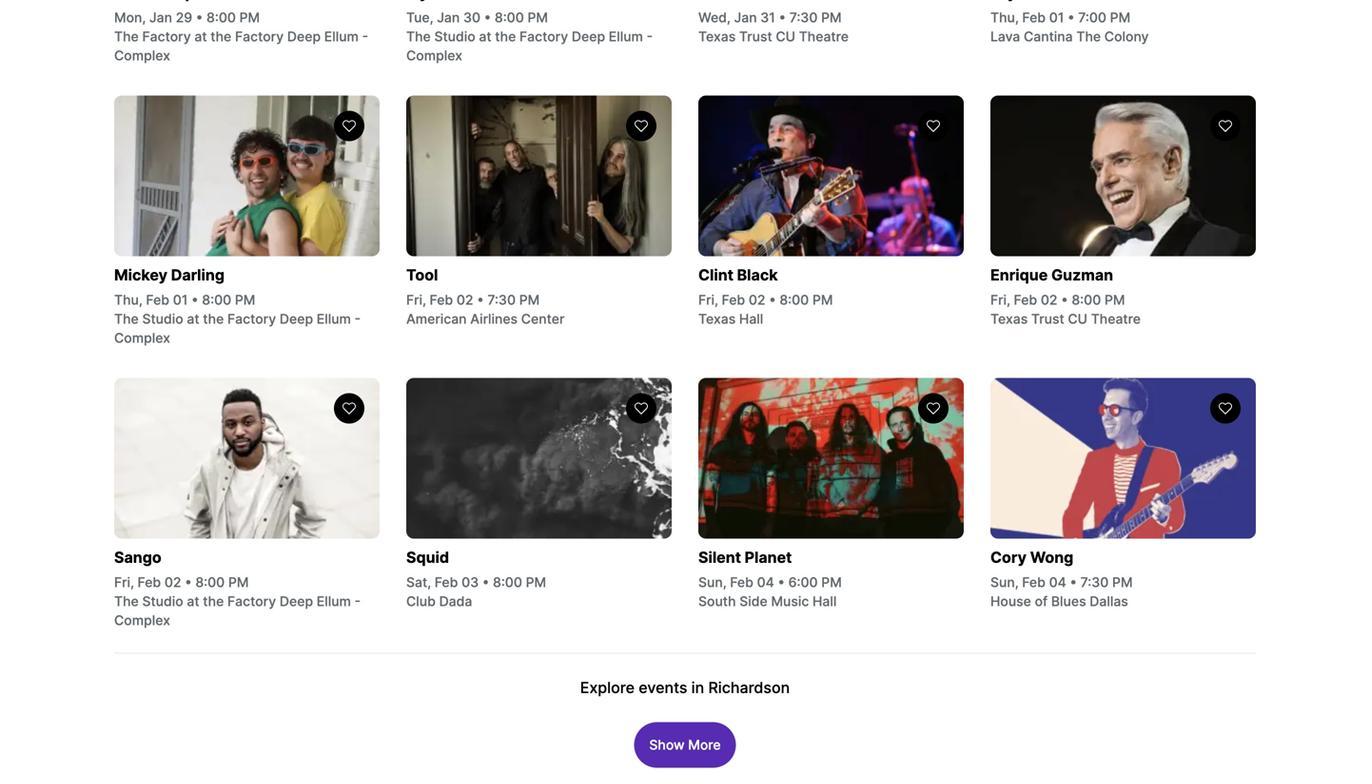 Task type: vqa. For each thing, say whether or not it's contained in the screenshot.
bottommost Parking
no



Task type: describe. For each thing, give the bounding box(es) containing it.
• inside cory wong sun, feb 04 • 7:30 pm house of blues dallas
[[1071, 575, 1078, 591]]

pm inside mon, jan 29 • 8:00 pm the factory at the factory deep ellum - complex
[[240, 10, 260, 26]]

sango
[[114, 549, 162, 567]]

side
[[740, 594, 768, 610]]

cory wong sun, feb 04 • 7:30 pm house of blues dallas
[[991, 549, 1133, 610]]

planet
[[745, 549, 792, 567]]

of
[[1035, 594, 1048, 610]]

cu inside wed, jan 31 • 7:30 pm texas trust cu theatre
[[776, 29, 796, 45]]

8:00 inside tue, jan 30 • 8:00 pm the studio at the factory deep ellum - complex
[[495, 10, 524, 26]]

• inside the mickey darling thu, feb 01 • 8:00 pm the studio at the factory deep ellum - complex
[[191, 292, 199, 308]]

pm inside clint black fri, feb 02 • 8:00 pm texas hall
[[813, 292, 833, 308]]

sun, for silent
[[699, 575, 727, 591]]

fri, inside tool fri, feb 02 • 7:30 pm american airlines center
[[407, 292, 426, 308]]

pm inside silent planet sun, feb 04 • 6:00 pm south side music hall
[[822, 575, 842, 591]]

complex inside "sango fri, feb 02 • 8:00 pm the studio at the factory deep ellum - complex"
[[114, 613, 170, 629]]

jan for mon,
[[149, 10, 172, 26]]

complex inside the mickey darling thu, feb 01 • 8:00 pm the studio at the factory deep ellum - complex
[[114, 330, 170, 347]]

feb inside tool fri, feb 02 • 7:30 pm american airlines center
[[430, 292, 453, 308]]

02 inside tool fri, feb 02 • 7:30 pm american airlines center
[[457, 292, 474, 308]]

feb inside the mickey darling thu, feb 01 • 8:00 pm the studio at the factory deep ellum - complex
[[146, 292, 170, 308]]

studio inside the mickey darling thu, feb 01 • 8:00 pm the studio at the factory deep ellum - complex
[[142, 311, 183, 327]]

thu, inside thu, feb 01 • 7:00 pm lava cantina the colony
[[991, 10, 1019, 26]]

the inside tue, jan 30 • 8:00 pm the studio at the factory deep ellum - complex
[[495, 29, 516, 45]]

darling
[[171, 266, 225, 285]]

7:30 inside cory wong sun, feb 04 • 7:30 pm house of blues dallas
[[1081, 575, 1109, 591]]

squid
[[407, 549, 449, 567]]

airlines
[[471, 311, 518, 327]]

29
[[176, 10, 192, 26]]

dada
[[439, 594, 473, 610]]

• inside squid sat, feb 03 • 8:00 pm club dada
[[483, 575, 490, 591]]

8:00 inside mon, jan 29 • 8:00 pm the factory at the factory deep ellum - complex
[[207, 10, 236, 26]]

pm inside thu, feb 01 • 7:00 pm lava cantina the colony
[[1111, 10, 1131, 26]]

explore
[[581, 679, 635, 698]]

music
[[772, 594, 809, 610]]

02 inside clint black fri, feb 02 • 8:00 pm texas hall
[[749, 292, 766, 308]]

- inside tue, jan 30 • 8:00 pm the studio at the factory deep ellum - complex
[[647, 29, 653, 45]]

mickey darling thu, feb 01 • 8:00 pm the studio at the factory deep ellum - complex
[[114, 266, 361, 347]]

south
[[699, 594, 736, 610]]

tue,
[[407, 10, 434, 26]]

pm inside tue, jan 30 • 8:00 pm the studio at the factory deep ellum - complex
[[528, 10, 548, 26]]

show more
[[650, 738, 721, 754]]

the inside the mickey darling thu, feb 01 • 8:00 pm the studio at the factory deep ellum - complex
[[114, 311, 139, 327]]

the inside thu, feb 01 • 7:00 pm lava cantina the colony
[[1077, 29, 1102, 45]]

31
[[761, 10, 776, 26]]

feb inside clint black fri, feb 02 • 8:00 pm texas hall
[[722, 292, 746, 308]]

texas for clint
[[699, 311, 736, 327]]

• inside thu, feb 01 • 7:00 pm lava cantina the colony
[[1068, 10, 1075, 26]]

8:00 inside squid sat, feb 03 • 8:00 pm club dada
[[493, 575, 523, 591]]

02 inside enrique guzman fri, feb 02 • 8:00 pm texas trust cu theatre
[[1041, 292, 1058, 308]]

cu inside enrique guzman fri, feb 02 • 8:00 pm texas trust cu theatre
[[1069, 311, 1088, 327]]

wong
[[1031, 549, 1074, 567]]

8:00 inside enrique guzman fri, feb 02 • 8:00 pm texas trust cu theatre
[[1072, 292, 1102, 308]]

sat,
[[407, 575, 431, 591]]

the inside "sango fri, feb 02 • 8:00 pm the studio at the factory deep ellum - complex"
[[114, 594, 139, 610]]

mon,
[[114, 10, 146, 26]]

house
[[991, 594, 1032, 610]]

tool fri, feb 02 • 7:30 pm american airlines center
[[407, 266, 565, 327]]

deep inside tue, jan 30 • 8:00 pm the studio at the factory deep ellum - complex
[[572, 29, 606, 45]]

04 for wong
[[1050, 575, 1067, 591]]

silent planet sun, feb 04 • 6:00 pm south side music hall
[[699, 549, 842, 610]]

fri, inside clint black fri, feb 02 • 8:00 pm texas hall
[[699, 292, 719, 308]]

pm inside squid sat, feb 03 • 8:00 pm club dada
[[526, 575, 547, 591]]

the inside mon, jan 29 • 8:00 pm the factory at the factory deep ellum - complex
[[114, 29, 139, 45]]

theatre inside enrique guzman fri, feb 02 • 8:00 pm texas trust cu theatre
[[1092, 311, 1141, 327]]

trust inside enrique guzman fri, feb 02 • 8:00 pm texas trust cu theatre
[[1032, 311, 1065, 327]]

enrique
[[991, 266, 1048, 285]]

guzman
[[1052, 266, 1114, 285]]

deep inside mon, jan 29 • 8:00 pm the factory at the factory deep ellum - complex
[[287, 29, 321, 45]]

texas inside wed, jan 31 • 7:30 pm texas trust cu theatre
[[699, 29, 736, 45]]

30
[[464, 10, 481, 26]]

at inside mon, jan 29 • 8:00 pm the factory at the factory deep ellum - complex
[[195, 29, 207, 45]]

8:00 inside clint black fri, feb 02 • 8:00 pm texas hall
[[780, 292, 809, 308]]

more
[[689, 738, 721, 754]]

tue, jan 30 • 8:00 pm the studio at the factory deep ellum - complex
[[407, 10, 653, 64]]

factory inside "sango fri, feb 02 • 8:00 pm the studio at the factory deep ellum - complex"
[[228, 594, 276, 610]]

thu, feb 01 • 7:00 pm lava cantina the colony
[[991, 10, 1150, 45]]

trust inside wed, jan 31 • 7:30 pm texas trust cu theatre
[[740, 29, 773, 45]]

7:00
[[1079, 10, 1107, 26]]

studio inside "sango fri, feb 02 • 8:00 pm the studio at the factory deep ellum - complex"
[[142, 594, 183, 610]]

• inside tool fri, feb 02 • 7:30 pm american airlines center
[[477, 292, 484, 308]]

lava
[[991, 29, 1021, 45]]

7:30 inside tool fri, feb 02 • 7:30 pm american airlines center
[[488, 292, 516, 308]]

at inside the mickey darling thu, feb 01 • 8:00 pm the studio at the factory deep ellum - complex
[[187, 311, 200, 327]]

- inside mon, jan 29 • 8:00 pm the factory at the factory deep ellum - complex
[[362, 29, 369, 45]]

6:00
[[789, 575, 818, 591]]

8:00 inside "sango fri, feb 02 • 8:00 pm the studio at the factory deep ellum - complex"
[[195, 575, 225, 591]]

feb inside silent planet sun, feb 04 • 6:00 pm south side music hall
[[730, 575, 754, 591]]

theatre inside wed, jan 31 • 7:30 pm texas trust cu theatre
[[799, 29, 849, 45]]

sango fri, feb 02 • 8:00 pm the studio at the factory deep ellum - complex
[[114, 549, 361, 629]]

• inside clint black fri, feb 02 • 8:00 pm texas hall
[[769, 292, 777, 308]]

• inside "sango fri, feb 02 • 8:00 pm the studio at the factory deep ellum - complex"
[[185, 575, 192, 591]]

clint black fri, feb 02 • 8:00 pm texas hall
[[699, 266, 833, 327]]

clint
[[699, 266, 734, 285]]



Task type: locate. For each thing, give the bounding box(es) containing it.
fri, down clint
[[699, 292, 719, 308]]

the
[[114, 29, 139, 45], [407, 29, 431, 45], [1077, 29, 1102, 45], [114, 311, 139, 327], [114, 594, 139, 610]]

the inside the mickey darling thu, feb 01 • 8:00 pm the studio at the factory deep ellum - complex
[[203, 311, 224, 327]]

jan
[[149, 10, 172, 26], [437, 10, 460, 26], [734, 10, 757, 26]]

7:30 inside wed, jan 31 • 7:30 pm texas trust cu theatre
[[790, 10, 818, 26]]

03
[[462, 575, 479, 591]]

1 vertical spatial thu,
[[114, 292, 143, 308]]

deep
[[287, 29, 321, 45], [572, 29, 606, 45], [280, 311, 313, 327], [280, 594, 313, 610]]

hall inside clint black fri, feb 02 • 8:00 pm texas hall
[[740, 311, 764, 327]]

club
[[407, 594, 436, 610]]

at inside tue, jan 30 • 8:00 pm the studio at the factory deep ellum - complex
[[479, 29, 492, 45]]

7:30 right 31
[[790, 10, 818, 26]]

pm inside tool fri, feb 02 • 7:30 pm american airlines center
[[520, 292, 540, 308]]

cantina
[[1024, 29, 1074, 45]]

01 inside the mickey darling thu, feb 01 • 8:00 pm the studio at the factory deep ellum - complex
[[173, 292, 188, 308]]

• inside enrique guzman fri, feb 02 • 8:00 pm texas trust cu theatre
[[1062, 292, 1069, 308]]

2 horizontal spatial jan
[[734, 10, 757, 26]]

0 vertical spatial thu,
[[991, 10, 1019, 26]]

2 vertical spatial studio
[[142, 594, 183, 610]]

02
[[457, 292, 474, 308], [749, 292, 766, 308], [1041, 292, 1058, 308], [165, 575, 181, 591]]

7:30 up dallas
[[1081, 575, 1109, 591]]

feb up side
[[730, 575, 754, 591]]

hall down 6:00
[[813, 594, 837, 610]]

thu,
[[991, 10, 1019, 26], [114, 292, 143, 308]]

the
[[211, 29, 232, 45], [495, 29, 516, 45], [203, 311, 224, 327], [203, 594, 224, 610]]

texas for enrique
[[991, 311, 1028, 327]]

01 inside thu, feb 01 • 7:00 pm lava cantina the colony
[[1050, 10, 1065, 26]]

tool
[[407, 266, 438, 285]]

0 vertical spatial studio
[[435, 29, 476, 45]]

feb inside squid sat, feb 03 • 8:00 pm club dada
[[435, 575, 458, 591]]

fri, down tool
[[407, 292, 426, 308]]

the inside "sango fri, feb 02 • 8:00 pm the studio at the factory deep ellum - complex"
[[203, 594, 224, 610]]

texas down wed,
[[699, 29, 736, 45]]

04 inside cory wong sun, feb 04 • 7:30 pm house of blues dallas
[[1050, 575, 1067, 591]]

1 horizontal spatial theatre
[[1092, 311, 1141, 327]]

complex inside tue, jan 30 • 8:00 pm the studio at the factory deep ellum - complex
[[407, 48, 463, 64]]

feb up american
[[430, 292, 453, 308]]

the inside mon, jan 29 • 8:00 pm the factory at the factory deep ellum - complex
[[211, 29, 232, 45]]

1 vertical spatial 7:30
[[488, 292, 516, 308]]

deep inside the mickey darling thu, feb 01 • 8:00 pm the studio at the factory deep ellum - complex
[[280, 311, 313, 327]]

hall
[[740, 311, 764, 327], [813, 594, 837, 610]]

wed, jan 31 • 7:30 pm texas trust cu theatre
[[699, 10, 849, 45]]

in
[[692, 679, 705, 698]]

sun, for cory
[[991, 575, 1019, 591]]

feb inside enrique guzman fri, feb 02 • 8:00 pm texas trust cu theatre
[[1014, 292, 1038, 308]]

sun, up south at the right bottom of the page
[[699, 575, 727, 591]]

texas
[[699, 29, 736, 45], [699, 311, 736, 327], [991, 311, 1028, 327]]

factory
[[142, 29, 191, 45], [235, 29, 284, 45], [520, 29, 569, 45], [228, 311, 276, 327], [228, 594, 276, 610]]

1 horizontal spatial jan
[[437, 10, 460, 26]]

0 vertical spatial theatre
[[799, 29, 849, 45]]

feb
[[1023, 10, 1046, 26], [146, 292, 170, 308], [430, 292, 453, 308], [722, 292, 746, 308], [1014, 292, 1038, 308], [138, 575, 161, 591], [435, 575, 458, 591], [730, 575, 754, 591], [1023, 575, 1046, 591]]

blues
[[1052, 594, 1087, 610]]

events
[[639, 679, 688, 698]]

• inside mon, jan 29 • 8:00 pm the factory at the factory deep ellum - complex
[[196, 10, 203, 26]]

0 horizontal spatial cu
[[776, 29, 796, 45]]

the inside tue, jan 30 • 8:00 pm the studio at the factory deep ellum - complex
[[407, 29, 431, 45]]

texas down enrique
[[991, 311, 1028, 327]]

1 04 from the left
[[757, 575, 775, 591]]

colony
[[1105, 29, 1150, 45]]

1 horizontal spatial trust
[[1032, 311, 1065, 327]]

0 vertical spatial trust
[[740, 29, 773, 45]]

the down tue,
[[407, 29, 431, 45]]

1 horizontal spatial hall
[[813, 594, 837, 610]]

02 inside "sango fri, feb 02 • 8:00 pm the studio at the factory deep ellum - complex"
[[165, 575, 181, 591]]

jan inside mon, jan 29 • 8:00 pm the factory at the factory deep ellum - complex
[[149, 10, 172, 26]]

1 jan from the left
[[149, 10, 172, 26]]

• inside wed, jan 31 • 7:30 pm texas trust cu theatre
[[779, 10, 786, 26]]

show
[[650, 738, 685, 754]]

1 sun, from the left
[[699, 575, 727, 591]]

jan for wed,
[[734, 10, 757, 26]]

trust down 31
[[740, 29, 773, 45]]

studio down mickey
[[142, 311, 183, 327]]

feb up cantina
[[1023, 10, 1046, 26]]

fri, down sango
[[114, 575, 134, 591]]

the down sango
[[114, 594, 139, 610]]

1 horizontal spatial 01
[[1050, 10, 1065, 26]]

0 horizontal spatial hall
[[740, 311, 764, 327]]

jan for tue,
[[437, 10, 460, 26]]

-
[[362, 29, 369, 45], [647, 29, 653, 45], [355, 311, 361, 327], [355, 594, 361, 610]]

thu, up lava
[[991, 10, 1019, 26]]

fri, down enrique
[[991, 292, 1011, 308]]

deep inside "sango fri, feb 02 • 8:00 pm the studio at the factory deep ellum - complex"
[[280, 594, 313, 610]]

texas down clint
[[699, 311, 736, 327]]

2 vertical spatial 7:30
[[1081, 575, 1109, 591]]

sun,
[[699, 575, 727, 591], [991, 575, 1019, 591]]

ellum inside mon, jan 29 • 8:00 pm the factory at the factory deep ellum - complex
[[324, 29, 359, 45]]

at
[[195, 29, 207, 45], [479, 29, 492, 45], [187, 311, 200, 327], [187, 594, 200, 610]]

jan inside tue, jan 30 • 8:00 pm the studio at the factory deep ellum - complex
[[437, 10, 460, 26]]

complex
[[114, 48, 170, 64], [407, 48, 463, 64], [114, 330, 170, 347], [114, 613, 170, 629]]

feb down mickey
[[146, 292, 170, 308]]

complex down mon,
[[114, 48, 170, 64]]

04 for planet
[[757, 575, 775, 591]]

0 horizontal spatial theatre
[[799, 29, 849, 45]]

enrique guzman fri, feb 02 • 8:00 pm texas trust cu theatre
[[991, 266, 1141, 327]]

8:00 inside the mickey darling thu, feb 01 • 8:00 pm the studio at the factory deep ellum - complex
[[202, 292, 231, 308]]

2 04 from the left
[[1050, 575, 1067, 591]]

1 vertical spatial hall
[[813, 594, 837, 610]]

• inside tue, jan 30 • 8:00 pm the studio at the factory deep ellum - complex
[[484, 10, 491, 26]]

1 vertical spatial 01
[[173, 292, 188, 308]]

hall inside silent planet sun, feb 04 • 6:00 pm south side music hall
[[813, 594, 837, 610]]

texas inside clint black fri, feb 02 • 8:00 pm texas hall
[[699, 311, 736, 327]]

- inside the mickey darling thu, feb 01 • 8:00 pm the studio at the factory deep ellum - complex
[[355, 311, 361, 327]]

the down mon,
[[114, 29, 139, 45]]

1 horizontal spatial sun,
[[991, 575, 1019, 591]]

0 vertical spatial 7:30
[[790, 10, 818, 26]]

trust down enrique
[[1032, 311, 1065, 327]]

complex inside mon, jan 29 • 8:00 pm the factory at the factory deep ellum - complex
[[114, 48, 170, 64]]

dallas
[[1090, 594, 1129, 610]]

0 horizontal spatial jan
[[149, 10, 172, 26]]

show more button
[[634, 723, 736, 769]]

7:30
[[790, 10, 818, 26], [488, 292, 516, 308], [1081, 575, 1109, 591]]

pm inside "sango fri, feb 02 • 8:00 pm the studio at the factory deep ellum - complex"
[[228, 575, 249, 591]]

at inside "sango fri, feb 02 • 8:00 pm the studio at the factory deep ellum - complex"
[[187, 594, 200, 610]]

center
[[521, 311, 565, 327]]

fri, inside "sango fri, feb 02 • 8:00 pm the studio at the factory deep ellum - complex"
[[114, 575, 134, 591]]

squid sat, feb 03 • 8:00 pm club dada
[[407, 549, 547, 610]]

ellum inside the mickey darling thu, feb 01 • 8:00 pm the studio at the factory deep ellum - complex
[[317, 311, 351, 327]]

cu
[[776, 29, 796, 45], [1069, 311, 1088, 327]]

feb up of
[[1023, 575, 1046, 591]]

1 horizontal spatial 04
[[1050, 575, 1067, 591]]

04
[[757, 575, 775, 591], [1050, 575, 1067, 591]]

feb down clint
[[722, 292, 746, 308]]

american
[[407, 311, 467, 327]]

thu, down mickey
[[114, 292, 143, 308]]

studio
[[435, 29, 476, 45], [142, 311, 183, 327], [142, 594, 183, 610]]

complex down sango
[[114, 613, 170, 629]]

sun, inside silent planet sun, feb 04 • 6:00 pm south side music hall
[[699, 575, 727, 591]]

wed,
[[699, 10, 731, 26]]

fri, inside enrique guzman fri, feb 02 • 8:00 pm texas trust cu theatre
[[991, 292, 1011, 308]]

mickey
[[114, 266, 168, 285]]

cory
[[991, 549, 1027, 567]]

pm inside wed, jan 31 • 7:30 pm texas trust cu theatre
[[822, 10, 842, 26]]

ellum inside tue, jan 30 • 8:00 pm the studio at the factory deep ellum - complex
[[609, 29, 643, 45]]

fri,
[[407, 292, 426, 308], [699, 292, 719, 308], [991, 292, 1011, 308], [114, 575, 134, 591]]

mon, jan 29 • 8:00 pm the factory at the factory deep ellum - complex
[[114, 10, 369, 64]]

0 horizontal spatial thu,
[[114, 292, 143, 308]]

jan left 31
[[734, 10, 757, 26]]

1 vertical spatial studio
[[142, 311, 183, 327]]

pm inside enrique guzman fri, feb 02 • 8:00 pm texas trust cu theatre
[[1105, 292, 1126, 308]]

texas inside enrique guzman fri, feb 02 • 8:00 pm texas trust cu theatre
[[991, 311, 1028, 327]]

feb down sango
[[138, 575, 161, 591]]

8:00
[[207, 10, 236, 26], [495, 10, 524, 26], [202, 292, 231, 308], [780, 292, 809, 308], [1072, 292, 1102, 308], [195, 575, 225, 591], [493, 575, 523, 591]]

silent
[[699, 549, 742, 567]]

0 vertical spatial 01
[[1050, 10, 1065, 26]]

0 vertical spatial hall
[[740, 311, 764, 327]]

01 up cantina
[[1050, 10, 1065, 26]]

7:30 up airlines
[[488, 292, 516, 308]]

2 jan from the left
[[437, 10, 460, 26]]

pm
[[240, 10, 260, 26], [528, 10, 548, 26], [822, 10, 842, 26], [1111, 10, 1131, 26], [235, 292, 256, 308], [520, 292, 540, 308], [813, 292, 833, 308], [1105, 292, 1126, 308], [228, 575, 249, 591], [526, 575, 547, 591], [822, 575, 842, 591], [1113, 575, 1133, 591]]

complex down mickey
[[114, 330, 170, 347]]

pm inside cory wong sun, feb 04 • 7:30 pm house of blues dallas
[[1113, 575, 1133, 591]]

feb inside "sango fri, feb 02 • 8:00 pm the studio at the factory deep ellum - complex"
[[138, 575, 161, 591]]

pm inside the mickey darling thu, feb 01 • 8:00 pm the studio at the factory deep ellum - complex
[[235, 292, 256, 308]]

04 up side
[[757, 575, 775, 591]]

feb down enrique
[[1014, 292, 1038, 308]]

black
[[737, 266, 778, 285]]

2 horizontal spatial 7:30
[[1081, 575, 1109, 591]]

feb inside thu, feb 01 • 7:00 pm lava cantina the colony
[[1023, 10, 1046, 26]]

1 horizontal spatial cu
[[1069, 311, 1088, 327]]

• inside silent planet sun, feb 04 • 6:00 pm south side music hall
[[778, 575, 785, 591]]

trust
[[740, 29, 773, 45], [1032, 311, 1065, 327]]

0 vertical spatial cu
[[776, 29, 796, 45]]

jan left 29 at the top of the page
[[149, 10, 172, 26]]

01 down "darling"
[[173, 292, 188, 308]]

the down mickey
[[114, 311, 139, 327]]

0 horizontal spatial 7:30
[[488, 292, 516, 308]]

01
[[1050, 10, 1065, 26], [173, 292, 188, 308]]

hall down the black
[[740, 311, 764, 327]]

studio down 30
[[435, 29, 476, 45]]

studio down sango
[[142, 594, 183, 610]]

sun, up house
[[991, 575, 1019, 591]]

studio inside tue, jan 30 • 8:00 pm the studio at the factory deep ellum - complex
[[435, 29, 476, 45]]

richardson
[[709, 679, 790, 698]]

1 vertical spatial cu
[[1069, 311, 1088, 327]]

factory inside the mickey darling thu, feb 01 • 8:00 pm the studio at the factory deep ellum - complex
[[228, 311, 276, 327]]

1 horizontal spatial 7:30
[[790, 10, 818, 26]]

2 sun, from the left
[[991, 575, 1019, 591]]

feb inside cory wong sun, feb 04 • 7:30 pm house of blues dallas
[[1023, 575, 1046, 591]]

theatre
[[799, 29, 849, 45], [1092, 311, 1141, 327]]

explore events in richardson
[[581, 679, 790, 698]]

0 horizontal spatial sun,
[[699, 575, 727, 591]]

3 jan from the left
[[734, 10, 757, 26]]

0 horizontal spatial trust
[[740, 29, 773, 45]]

factory inside tue, jan 30 • 8:00 pm the studio at the factory deep ellum - complex
[[520, 29, 569, 45]]

04 inside silent planet sun, feb 04 • 6:00 pm south side music hall
[[757, 575, 775, 591]]

1 vertical spatial theatre
[[1092, 311, 1141, 327]]

complex down tue,
[[407, 48, 463, 64]]

•
[[196, 10, 203, 26], [484, 10, 491, 26], [779, 10, 786, 26], [1068, 10, 1075, 26], [191, 292, 199, 308], [477, 292, 484, 308], [769, 292, 777, 308], [1062, 292, 1069, 308], [185, 575, 192, 591], [483, 575, 490, 591], [778, 575, 785, 591], [1071, 575, 1078, 591]]

04 up 'blues'
[[1050, 575, 1067, 591]]

jan left 30
[[437, 10, 460, 26]]

feb up dada
[[435, 575, 458, 591]]

1 vertical spatial trust
[[1032, 311, 1065, 327]]

- inside "sango fri, feb 02 • 8:00 pm the studio at the factory deep ellum - complex"
[[355, 594, 361, 610]]

the down "7:00"
[[1077, 29, 1102, 45]]

thu, inside the mickey darling thu, feb 01 • 8:00 pm the studio at the factory deep ellum - complex
[[114, 292, 143, 308]]

1 horizontal spatial thu,
[[991, 10, 1019, 26]]

0 horizontal spatial 01
[[173, 292, 188, 308]]

ellum inside "sango fri, feb 02 • 8:00 pm the studio at the factory deep ellum - complex"
[[317, 594, 351, 610]]

0 horizontal spatial 04
[[757, 575, 775, 591]]

ellum
[[324, 29, 359, 45], [609, 29, 643, 45], [317, 311, 351, 327], [317, 594, 351, 610]]



